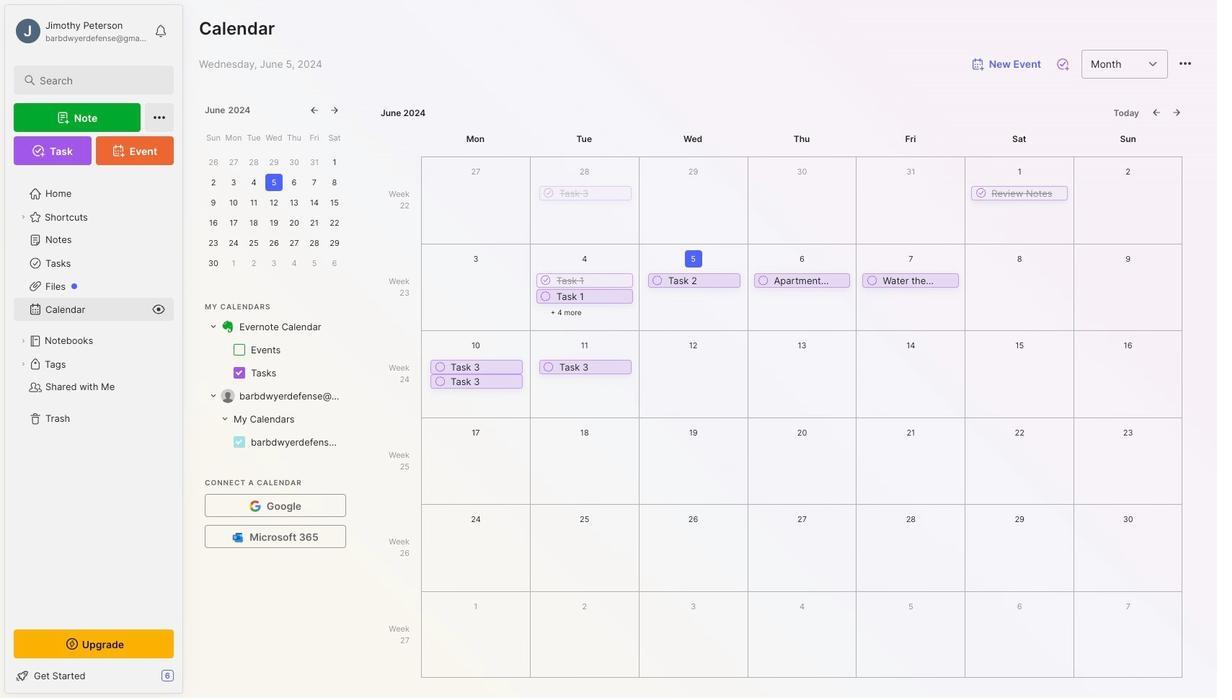 Task type: describe. For each thing, give the bounding box(es) containing it.
1 row from the top
[[205, 315, 343, 338]]

cell for 1st row from the bottom of the page
[[251, 435, 343, 449]]

Select1285 checkbox
[[234, 436, 245, 448]]

4 row from the top
[[205, 384, 343, 407]]

2024 field
[[228, 105, 253, 116]]

arrow image
[[221, 415, 229, 423]]

Help and Learning task checklist field
[[5, 664, 182, 687]]

Account field
[[14, 17, 147, 45]]

arrow image for 6th row from the bottom of the page
[[209, 322, 218, 331]]

more actions image
[[1177, 55, 1194, 72]]

1 grid from the top
[[205, 315, 343, 384]]

Search text field
[[40, 74, 161, 87]]

cell for 5th row from the bottom
[[251, 343, 287, 357]]

5 row from the top
[[205, 407, 343, 431]]

cell down 'select1279' checkbox
[[239, 389, 343, 403]]

Select1278 checkbox
[[234, 344, 245, 356]]



Task type: locate. For each thing, give the bounding box(es) containing it.
cell right select1285 'checkbox'
[[251, 435, 343, 449]]

main element
[[0, 0, 188, 698]]

expand tags image
[[19, 360, 27, 369]]

row down select1278 option
[[205, 361, 343, 384]]

none search field inside 'main' element
[[40, 71, 161, 89]]

row up select1285 'checkbox'
[[205, 407, 343, 431]]

None search field
[[40, 71, 161, 89]]

row down arrow icon
[[205, 431, 343, 454]]

Select1279 checkbox
[[234, 367, 245, 379]]

None checkbox
[[560, 187, 626, 200], [992, 187, 1063, 200], [668, 274, 735, 287], [883, 274, 954, 287], [560, 187, 626, 200], [992, 187, 1063, 200], [668, 274, 735, 287], [883, 274, 954, 287]]

6 row from the top
[[205, 431, 343, 454]]

June field
[[205, 105, 228, 116]]

3 row from the top
[[205, 361, 343, 384]]

grid
[[205, 315, 343, 384], [205, 384, 343, 454]]

cell for 2nd row from the bottom of the page
[[229, 412, 295, 426]]

cell up select1285 'checkbox'
[[229, 412, 295, 426]]

tree inside 'main' element
[[5, 174, 182, 617]]

cell right 'select1279' checkbox
[[251, 366, 282, 380]]

expand notebooks image
[[19, 337, 27, 345]]

row up 'select1279' checkbox
[[205, 338, 343, 361]]

None field
[[1082, 49, 1168, 78]]

0 vertical spatial arrow image
[[209, 322, 218, 331]]

2 row from the top
[[205, 338, 343, 361]]

cell
[[239, 319, 324, 334], [251, 343, 287, 357], [251, 366, 282, 380], [239, 389, 343, 403], [229, 412, 295, 426], [251, 435, 343, 449]]

None checkbox
[[557, 274, 628, 287], [774, 274, 845, 287], [557, 290, 628, 303], [451, 361, 518, 374], [560, 361, 626, 374], [451, 375, 518, 388], [557, 274, 628, 287], [774, 274, 845, 287], [557, 290, 628, 303], [451, 361, 518, 374], [560, 361, 626, 374], [451, 375, 518, 388]]

None text field
[[1091, 58, 1143, 70]]

row
[[205, 315, 343, 338], [205, 338, 343, 361], [205, 361, 343, 384], [205, 384, 343, 407], [205, 407, 343, 431], [205, 431, 343, 454]]

cell up select1278 option
[[239, 319, 324, 334]]

2 grid from the top
[[205, 384, 343, 454]]

1 arrow image from the top
[[209, 322, 218, 331]]

2 arrow image from the top
[[209, 392, 218, 400]]

click to collapse image
[[182, 671, 193, 689]]

row down 'select1279' checkbox
[[205, 384, 343, 407]]

row up select1278 option
[[205, 315, 343, 338]]

cell for 3rd row from the top
[[251, 366, 282, 380]]

new task image
[[1056, 57, 1070, 71]]

arrow image for 3rd row from the bottom of the page
[[209, 392, 218, 400]]

More actions field
[[1171, 49, 1200, 79]]

1 vertical spatial arrow image
[[209, 392, 218, 400]]

arrow image
[[209, 322, 218, 331], [209, 392, 218, 400]]

tree
[[5, 174, 182, 617]]

cell right select1278 option
[[251, 343, 287, 357]]

row group
[[205, 407, 343, 454]]



Task type: vqa. For each thing, say whether or not it's contained in the screenshot.
test test test etiam fermentum luc tus ultrices. nam ve hicula fuam ac eleifend vulputate. mauris nisi orci, bibendum sed purus ac, dapibus cursus risus. proin maximus, augue qu...
no



